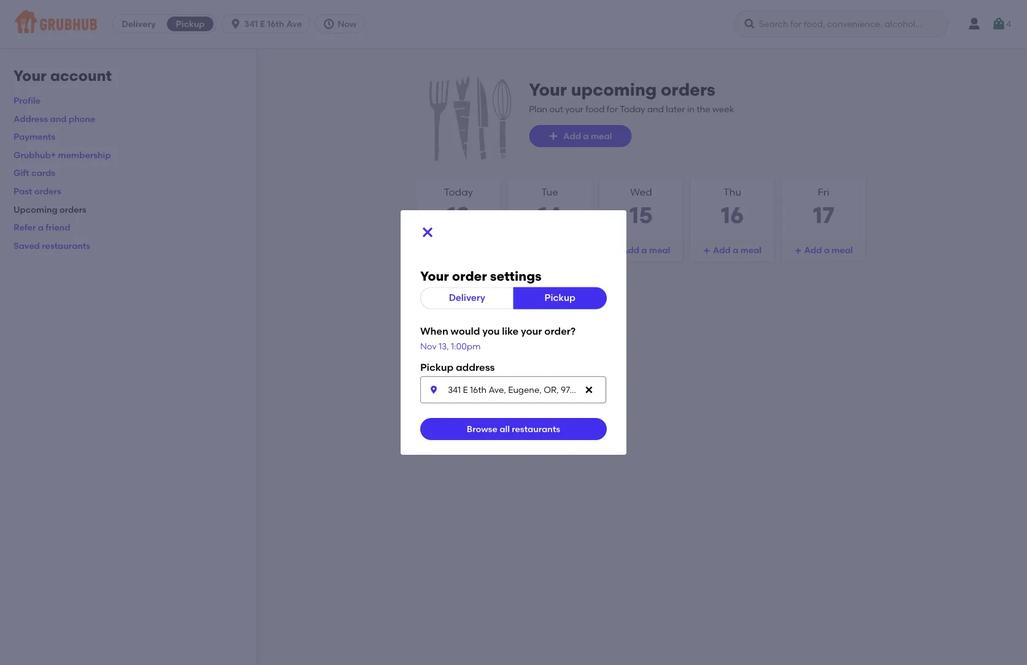 Task type: locate. For each thing, give the bounding box(es) containing it.
add a meal for 15
[[622, 245, 671, 256]]

would
[[451, 325, 480, 337]]

add a meal button
[[529, 125, 632, 147], [600, 239, 683, 262], [691, 239, 774, 262], [782, 239, 866, 262]]

0 vertical spatial svg image
[[230, 18, 242, 30]]

15
[[630, 202, 653, 229]]

svg image inside now button
[[323, 18, 335, 30]]

you
[[483, 325, 500, 337]]

orders up upcoming orders link
[[34, 186, 61, 197]]

0 vertical spatial today
[[620, 104, 646, 114]]

today right for
[[620, 104, 646, 114]]

0 horizontal spatial your
[[521, 325, 542, 337]]

your
[[566, 104, 584, 114], [521, 325, 542, 337]]

payments
[[14, 132, 55, 142]]

add a meal button for 15
[[600, 239, 683, 262]]

your left order
[[420, 269, 449, 284]]

thu 16
[[721, 186, 744, 229]]

profile link
[[14, 95, 41, 106]]

pickup button
[[165, 14, 216, 34], [513, 288, 607, 310]]

1 vertical spatial svg image
[[549, 131, 559, 141]]

add a meal down 16
[[713, 245, 762, 256]]

profile
[[14, 95, 41, 106]]

1 horizontal spatial delivery
[[449, 293, 485, 304]]

2 vertical spatial orders
[[60, 204, 86, 215]]

pickup up order? on the right
[[545, 293, 576, 304]]

and
[[648, 104, 664, 114], [50, 113, 67, 124]]

meal for 17
[[832, 245, 853, 256]]

0 horizontal spatial svg image
[[230, 18, 242, 30]]

2 vertical spatial svg image
[[429, 385, 439, 395]]

0 horizontal spatial restaurants
[[42, 241, 90, 251]]

0 horizontal spatial pickup
[[176, 19, 205, 29]]

1 horizontal spatial svg image
[[429, 385, 439, 395]]

restaurants right 'all'
[[512, 424, 561, 435]]

0 horizontal spatial today
[[444, 186, 473, 198]]

meal down 17
[[832, 245, 853, 256]]

0 vertical spatial orders
[[661, 79, 716, 100]]

a down food
[[583, 131, 589, 141]]

svg image
[[230, 18, 242, 30], [549, 131, 559, 141], [429, 385, 439, 395]]

phone
[[69, 113, 95, 124]]

1 vertical spatial pickup
[[545, 293, 576, 304]]

1 horizontal spatial pickup button
[[513, 288, 607, 310]]

a
[[583, 131, 589, 141], [38, 222, 44, 233], [642, 245, 647, 256], [733, 245, 739, 256], [824, 245, 830, 256]]

now button
[[315, 14, 370, 34]]

0 horizontal spatial delivery
[[122, 19, 156, 29]]

address
[[14, 113, 48, 124]]

nov 13, 1:00pm link
[[420, 342, 481, 352]]

pickup left 341
[[176, 19, 205, 29]]

order?
[[545, 325, 576, 337]]

and left the phone
[[50, 113, 67, 124]]

the
[[697, 104, 711, 114]]

in
[[688, 104, 695, 114]]

1 vertical spatial delivery
[[449, 293, 485, 304]]

today up 13
[[444, 186, 473, 198]]

delivery button
[[113, 14, 165, 34], [420, 288, 514, 310]]

grubhub+
[[14, 150, 56, 160]]

pickup
[[176, 19, 205, 29], [545, 293, 576, 304]]

and left later
[[648, 104, 664, 114]]

0 vertical spatial delivery
[[122, 19, 156, 29]]

svg image for 341 e 16th ave
[[230, 18, 242, 30]]

e
[[260, 19, 265, 29]]

0 horizontal spatial pickup button
[[165, 14, 216, 34]]

saved
[[14, 241, 40, 251]]

a down 16
[[733, 245, 739, 256]]

for
[[607, 104, 618, 114]]

1 vertical spatial delivery button
[[420, 288, 514, 310]]

14
[[538, 202, 562, 229]]

out
[[550, 104, 563, 114]]

1 horizontal spatial restaurants
[[512, 424, 561, 435]]

0 vertical spatial your
[[566, 104, 584, 114]]

add a meal
[[564, 131, 612, 141], [622, 245, 671, 256], [713, 245, 762, 256], [805, 245, 853, 256]]

1 horizontal spatial delivery button
[[420, 288, 514, 310]]

gift cards
[[14, 168, 55, 178]]

meal down food
[[591, 131, 612, 141]]

add
[[564, 131, 581, 141], [622, 245, 640, 256], [713, 245, 731, 256], [805, 245, 822, 256]]

1 horizontal spatial your
[[566, 104, 584, 114]]

1 vertical spatial restaurants
[[512, 424, 561, 435]]

svg image inside 4 button
[[992, 17, 1007, 31]]

your
[[14, 67, 47, 85], [529, 79, 567, 100], [420, 269, 449, 284]]

delivery
[[122, 19, 156, 29], [449, 293, 485, 304]]

your right out
[[566, 104, 584, 114]]

your inside your upcoming orders plan out your food for today and later in the week
[[529, 79, 567, 100]]

today
[[620, 104, 646, 114], [444, 186, 473, 198]]

0 horizontal spatial delivery button
[[113, 14, 165, 34]]

add a meal button down food
[[529, 125, 632, 147]]

341 e 16th ave button
[[222, 14, 315, 34]]

pickup button left 341
[[165, 14, 216, 34]]

your for account
[[14, 67, 47, 85]]

tue 14
[[538, 186, 562, 229]]

browse all restaurants button
[[420, 419, 607, 441]]

ave
[[286, 19, 302, 29]]

add a meal down 15
[[622, 245, 671, 256]]

17
[[813, 202, 835, 229]]

add a meal down food
[[564, 131, 612, 141]]

wed
[[630, 186, 652, 198]]

restaurants
[[42, 241, 90, 251], [512, 424, 561, 435]]

0 horizontal spatial and
[[50, 113, 67, 124]]

your right like
[[521, 325, 542, 337]]

today inside your upcoming orders plan out your food for today and later in the week
[[620, 104, 646, 114]]

13
[[447, 202, 470, 229]]

svg image down out
[[549, 131, 559, 141]]

0 vertical spatial restaurants
[[42, 241, 90, 251]]

browse
[[467, 424, 498, 435]]

2 horizontal spatial your
[[529, 79, 567, 100]]

pickup button up order? on the right
[[513, 288, 607, 310]]

meal
[[591, 131, 612, 141], [649, 245, 671, 256], [741, 245, 762, 256], [832, 245, 853, 256]]

0 vertical spatial pickup
[[176, 19, 205, 29]]

0 vertical spatial pickup button
[[165, 14, 216, 34]]

1 vertical spatial orders
[[34, 186, 61, 197]]

orders
[[661, 79, 716, 100], [34, 186, 61, 197], [60, 204, 86, 215]]

restaurants inside button
[[512, 424, 561, 435]]

pickup button for the delivery button to the top
[[165, 14, 216, 34]]

2 horizontal spatial svg image
[[549, 131, 559, 141]]

add a meal button down 16
[[691, 239, 774, 262]]

your up out
[[529, 79, 567, 100]]

svg image inside 341 e 16th ave button
[[230, 18, 242, 30]]

upcoming orders
[[14, 204, 86, 215]]

address and phone
[[14, 113, 95, 124]]

address
[[456, 361, 495, 373]]

341 e 16th ave
[[244, 19, 302, 29]]

gift
[[14, 168, 29, 178]]

add a meal button down 17
[[782, 239, 866, 262]]

1 vertical spatial pickup button
[[513, 288, 607, 310]]

svg image down pickup
[[429, 385, 439, 395]]

add a meal button down 15
[[600, 239, 683, 262]]

pickup
[[420, 361, 454, 373]]

0 horizontal spatial your
[[14, 67, 47, 85]]

meal down 16
[[741, 245, 762, 256]]

when
[[420, 325, 448, 337]]

your order settings
[[420, 269, 542, 284]]

your for upcoming
[[529, 79, 567, 100]]

1 horizontal spatial your
[[420, 269, 449, 284]]

restaurants down friend
[[42, 241, 90, 251]]

refer
[[14, 222, 36, 233]]

main navigation navigation
[[0, 0, 1028, 48]]

svg image
[[992, 17, 1007, 31], [323, 18, 335, 30], [744, 18, 756, 30], [420, 225, 435, 240], [612, 247, 619, 255], [703, 247, 711, 255], [795, 247, 802, 255], [584, 385, 594, 395]]

pickup address
[[420, 361, 495, 373]]

orders up friend
[[60, 204, 86, 215]]

your upcoming orders plan out your food for today and later in the week
[[529, 79, 734, 114]]

1 vertical spatial your
[[521, 325, 542, 337]]

meal down 15
[[649, 245, 671, 256]]

add a meal down 17
[[805, 245, 853, 256]]

when would you like your order? nov 13, 1:00pm
[[420, 325, 576, 352]]

1 horizontal spatial today
[[620, 104, 646, 114]]

4
[[1007, 19, 1012, 29]]

svg image left 341
[[230, 18, 242, 30]]

your up 'profile' at the top left of page
[[14, 67, 47, 85]]

grubhub+ membership
[[14, 150, 111, 160]]

a down 15
[[642, 245, 647, 256]]

gift cards link
[[14, 168, 55, 178]]

1 horizontal spatial and
[[648, 104, 664, 114]]

order
[[452, 269, 487, 284]]

settings
[[490, 269, 542, 284]]

a down 17
[[824, 245, 830, 256]]

upcoming
[[14, 204, 58, 215]]

orders up in
[[661, 79, 716, 100]]

orders inside your upcoming orders plan out your food for today and later in the week
[[661, 79, 716, 100]]



Task type: vqa. For each thing, say whether or not it's contained in the screenshot.
Catering link at bottom
no



Task type: describe. For each thing, give the bounding box(es) containing it.
refer a friend link
[[14, 222, 70, 233]]

Search Address search field
[[420, 377, 606, 404]]

your account
[[14, 67, 112, 85]]

address and phone link
[[14, 113, 95, 124]]

0 vertical spatial delivery button
[[113, 14, 165, 34]]

fri
[[818, 186, 830, 198]]

a right refer
[[38, 222, 44, 233]]

meal for 16
[[741, 245, 762, 256]]

delivery inside main navigation navigation
[[122, 19, 156, 29]]

add a meal for 16
[[713, 245, 762, 256]]

later
[[666, 104, 685, 114]]

browse all restaurants
[[467, 424, 561, 435]]

all
[[500, 424, 510, 435]]

4 button
[[992, 13, 1012, 35]]

13,
[[439, 342, 449, 352]]

16
[[721, 202, 744, 229]]

meal for 15
[[649, 245, 671, 256]]

pickup inside main navigation navigation
[[176, 19, 205, 29]]

refer a friend
[[14, 222, 70, 233]]

thu
[[724, 186, 742, 198]]

saved restaurants link
[[14, 241, 90, 251]]

add for 15
[[622, 245, 640, 256]]

past orders
[[14, 186, 61, 197]]

grubhub+ membership link
[[14, 150, 111, 160]]

wed 15
[[630, 186, 653, 229]]

past orders link
[[14, 186, 61, 197]]

upcoming orders link
[[14, 204, 86, 215]]

orders for past orders
[[34, 186, 61, 197]]

food
[[586, 104, 605, 114]]

today 13
[[444, 186, 473, 229]]

add a meal button for 16
[[691, 239, 774, 262]]

past
[[14, 186, 32, 197]]

pickup button for bottom the delivery button
[[513, 288, 607, 310]]

your inside your upcoming orders plan out your food for today and later in the week
[[566, 104, 584, 114]]

your for order
[[420, 269, 449, 284]]

saved restaurants
[[14, 241, 90, 251]]

1:00pm
[[451, 342, 481, 352]]

16th
[[267, 19, 284, 29]]

a for 15
[[642, 245, 647, 256]]

cards
[[31, 168, 55, 178]]

add a meal for 17
[[805, 245, 853, 256]]

orders for upcoming orders
[[60, 204, 86, 215]]

plan
[[529, 104, 548, 114]]

membership
[[58, 150, 111, 160]]

1 vertical spatial today
[[444, 186, 473, 198]]

like
[[502, 325, 519, 337]]

1 horizontal spatial pickup
[[545, 293, 576, 304]]

now
[[338, 19, 357, 29]]

a for 17
[[824, 245, 830, 256]]

account
[[50, 67, 112, 85]]

341
[[244, 19, 258, 29]]

svg image for add a meal
[[549, 131, 559, 141]]

tue
[[542, 186, 558, 198]]

friend
[[46, 222, 70, 233]]

payments link
[[14, 132, 55, 142]]

nov
[[420, 342, 437, 352]]

add a meal button for 17
[[782, 239, 866, 262]]

and inside your upcoming orders plan out your food for today and later in the week
[[648, 104, 664, 114]]

upcoming
[[571, 79, 657, 100]]

add for 16
[[713, 245, 731, 256]]

fri 17
[[813, 186, 835, 229]]

week
[[713, 104, 734, 114]]

your inside when would you like your order? nov 13, 1:00pm
[[521, 325, 542, 337]]

add for 17
[[805, 245, 822, 256]]

a for 16
[[733, 245, 739, 256]]



